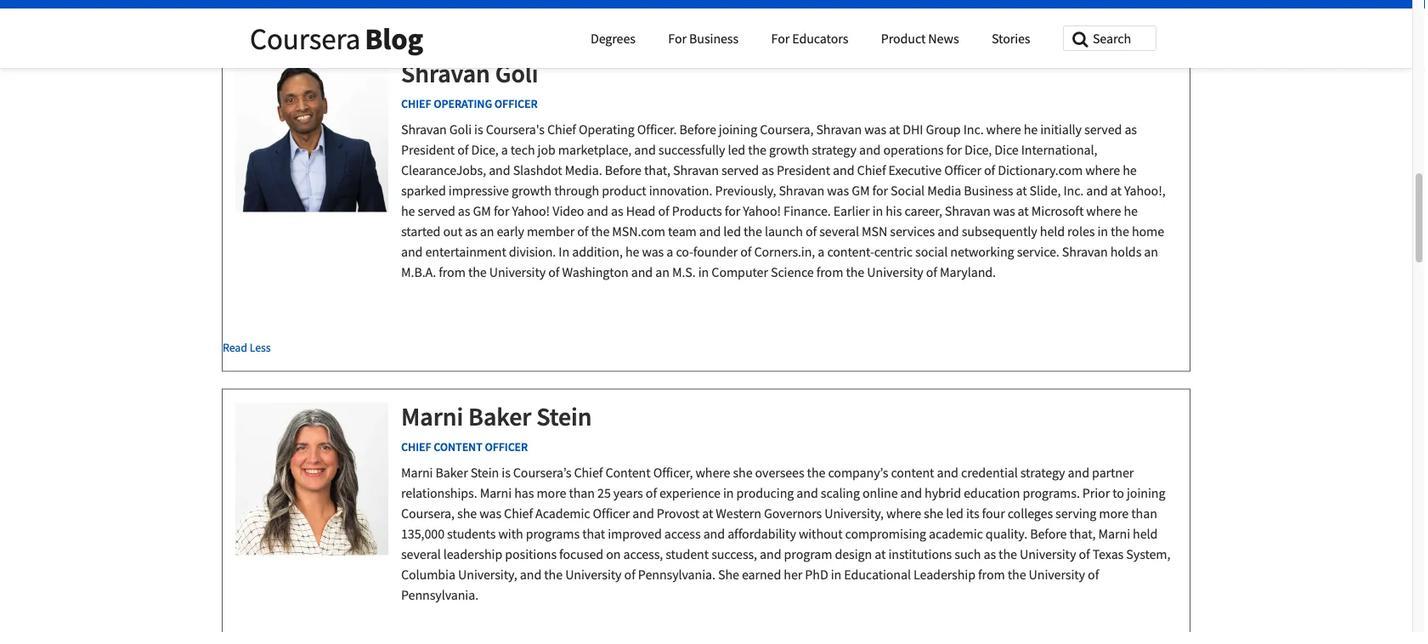 Task type: vqa. For each thing, say whether or not it's contained in the screenshot.
Cost starting at $2,000 USD
no



Task type: locate. For each thing, give the bounding box(es) containing it.
goli up the clearancejobs,
[[450, 121, 472, 138]]

division.
[[509, 244, 556, 261]]

2 horizontal spatial from
[[978, 567, 1005, 584]]

1 horizontal spatial operating
[[579, 121, 635, 138]]

0 vertical spatial gm
[[852, 182, 870, 199]]

of down in
[[548, 264, 560, 281]]

0 vertical spatial than
[[569, 485, 595, 502]]

coursera's
[[513, 465, 572, 482]]

1 vertical spatial an
[[1144, 244, 1159, 261]]

business
[[689, 30, 739, 47], [964, 182, 1013, 199]]

0 horizontal spatial pennsylvania.
[[401, 587, 479, 604]]

she
[[733, 465, 753, 482], [457, 505, 477, 522], [924, 505, 944, 522]]

officer up the coursera's in the bottom left of the page
[[485, 440, 528, 455]]

goli inside shravan goli chief operating officer
[[495, 58, 539, 89]]

2 for from the left
[[771, 30, 790, 47]]

product
[[881, 30, 926, 47]]

joining
[[719, 121, 758, 138], [1127, 485, 1166, 502]]

and down affordability
[[760, 546, 782, 563]]

1 horizontal spatial several
[[820, 223, 859, 240]]

officer inside shravan goli chief operating officer
[[495, 97, 538, 112]]

0 vertical spatial pennsylvania.
[[638, 567, 716, 584]]

0 vertical spatial is
[[474, 121, 483, 138]]

goli up coursera's
[[495, 58, 539, 89]]

None text field
[[1063, 26, 1157, 51]]

that, inside shravan goli is coursera's chief operating officer. before joining coursera, shravan was at dhi group inc. where he initially served as president of dice, a tech job marketplace, and successfully led the growth strategy and operations for dice, dice international, clearancejobs, and slashdot media. before that, shravan served as president and chief executive officer of dictionary.com where he sparked impressive growth through product innovation. previously, shravan was gm for social media business at slide, inc. and at yahoo!, he served as gm for yahoo! video and as head of products for yahoo! finance. earlier in his career, shravan was at microsoft where he started out as an early member of the msn.com team and led the launch of several msn services and subsequently held roles in the home and entertainment division. in addition, he was a co-founder of corners.in, a content-centric social networking service. shravan holds an m.b.a. from the university of washington and an m.s. in computer science from the university of maryland.
[[644, 162, 671, 179]]

0 vertical spatial inc.
[[964, 121, 984, 138]]

co-
[[676, 244, 693, 261]]

for business link
[[668, 30, 739, 47]]

before down colleges
[[1030, 526, 1067, 543]]

1 horizontal spatial goli
[[495, 58, 539, 89]]

stories link
[[992, 30, 1031, 47]]

officer
[[495, 97, 538, 112], [945, 162, 982, 179], [485, 440, 528, 455], [593, 505, 630, 522]]

entertainment
[[425, 244, 506, 261]]

operating inside shravan goli is coursera's chief operating officer. before joining coursera, shravan was at dhi group inc. where he initially served as president of dice, a tech job marketplace, and successfully led the growth strategy and operations for dice, dice international, clearancejobs, and slashdot media. before that, shravan served as president and chief executive officer of dictionary.com where he sparked impressive growth through product innovation. previously, shravan was gm for social media business at slide, inc. and at yahoo!, he served as gm for yahoo! video and as head of products for yahoo! finance. earlier in his career, shravan was at microsoft where he started out as an early member of the msn.com team and led the launch of several msn services and subsequently held roles in the home and entertainment division. in addition, he was a co-founder of corners.in, a content-centric social networking service. shravan holds an m.b.a. from the university of washington and an m.s. in computer science from the university of maryland.
[[579, 121, 635, 138]]

2 vertical spatial an
[[656, 264, 670, 281]]

0 vertical spatial growth
[[769, 142, 809, 159]]

stein for marni baker stein chief content officer
[[537, 401, 592, 433]]

stein inside 'marni baker stein chief content officer'
[[537, 401, 592, 433]]

gm
[[852, 182, 870, 199], [473, 203, 491, 220]]

where down international,
[[1086, 162, 1120, 179]]

1 horizontal spatial a
[[667, 244, 673, 261]]

1 vertical spatial more
[[1099, 505, 1129, 522]]

1 horizontal spatial baker
[[468, 401, 532, 433]]

content inside marni baker stein is coursera's chief content officer, where she oversees the company's content and credential strategy and partner relationships. marni has more than 25 years of experience in producing and scaling online and hybrid education programs. prior to joining coursera, she was chief academic officer and provost at western governors university, where she led its four colleges serving more than 135,000 students with programs that improved access and affordability without compromising academic quality. before that, marni held several leadership positions focused on access, student success, and program design at institutions such as the university of texas system, columbia university, and the university of pennsylvania. she earned her phd in educational leadership from the university of pennsylvania.
[[606, 465, 651, 482]]

1 vertical spatial content
[[606, 465, 651, 482]]

has
[[514, 485, 534, 502]]

without
[[799, 526, 843, 543]]

content inside 'marni baker stein chief content officer'
[[434, 440, 483, 455]]

1 vertical spatial several
[[401, 546, 441, 563]]

academic
[[536, 505, 590, 522]]

for right degrees at the left top
[[668, 30, 687, 47]]

chief up relationships.
[[401, 440, 431, 455]]

from
[[439, 264, 466, 281], [817, 264, 843, 281], [978, 567, 1005, 584]]

at left yahoo!,
[[1111, 182, 1122, 199]]

maryland.
[[940, 264, 996, 281]]

led up previously,
[[728, 142, 745, 159]]

2 vertical spatial led
[[946, 505, 964, 522]]

2 horizontal spatial served
[[1085, 121, 1122, 138]]

founder
[[693, 244, 738, 261]]

stein inside marni baker stein is coursera's chief content officer, where she oversees the company's content and credential strategy and partner relationships. marni has more than 25 years of experience in producing and scaling online and hybrid education programs. prior to joining coursera, she was chief academic officer and provost at western governors university, where she led its four colleges serving more than 135,000 students with programs that improved access and affordability without compromising academic quality. before that, marni held several leadership positions focused on access, student success, and program design at institutions such as the university of texas system, columbia university, and the university of pennsylvania. she earned her phd in educational leadership from the university of pennsylvania.
[[471, 465, 499, 482]]

1 vertical spatial baker
[[436, 465, 468, 482]]

president
[[401, 142, 455, 159], [777, 162, 830, 179]]

design
[[835, 546, 872, 563]]

1 horizontal spatial coursera,
[[760, 121, 814, 138]]

that, down serving
[[1070, 526, 1096, 543]]

0 horizontal spatial yahoo!
[[512, 203, 550, 220]]

degrees link
[[591, 30, 636, 47]]

president up finance.
[[777, 162, 830, 179]]

baker inside 'marni baker stein chief content officer'
[[468, 401, 532, 433]]

a left tech
[[501, 142, 508, 159]]

read less link
[[223, 339, 1173, 356]]

growth
[[769, 142, 809, 159], [512, 182, 552, 199]]

held up system,
[[1133, 526, 1158, 543]]

was left dhi
[[865, 121, 887, 138]]

led left its
[[946, 505, 964, 522]]

is
[[474, 121, 483, 138], [502, 465, 511, 482]]

1 vertical spatial operating
[[579, 121, 635, 138]]

before inside marni baker stein is coursera's chief content officer, where she oversees the company's content and credential strategy and partner relationships. marni has more than 25 years of experience in producing and scaling online and hybrid education programs. prior to joining coursera, she was chief academic officer and provost at western governors university, where she led its four colleges serving more than 135,000 students with programs that improved access and affordability without compromising academic quality. before that, marni held several leadership positions focused on access, student success, and program design at institutions such as the university of texas system, columbia university, and the university of pennsylvania. she earned her phd in educational leadership from the university of pennsylvania.
[[1030, 526, 1067, 543]]

1 for from the left
[[668, 30, 687, 47]]

chief left executive
[[857, 162, 886, 179]]

member
[[527, 223, 575, 240]]

0 vertical spatial an
[[480, 223, 494, 240]]

1 vertical spatial business
[[964, 182, 1013, 199]]

0 horizontal spatial dice,
[[471, 142, 499, 159]]

pennsylvania. down columbia at the bottom of the page
[[401, 587, 479, 604]]

an down home
[[1144, 244, 1159, 261]]

she down hybrid at bottom
[[924, 505, 944, 522]]

0 horizontal spatial inc.
[[964, 121, 984, 138]]

1 horizontal spatial content
[[606, 465, 651, 482]]

inc.
[[964, 121, 984, 138], [1064, 182, 1084, 199]]

content
[[434, 440, 483, 455], [606, 465, 651, 482]]

social
[[916, 244, 948, 261]]

1 horizontal spatial held
[[1133, 526, 1158, 543]]

chief up 25
[[574, 465, 603, 482]]

goli for shravan goli chief operating officer
[[495, 58, 539, 89]]

more down the coursera's in the bottom left of the page
[[537, 485, 566, 502]]

operating up coursera's
[[434, 97, 492, 112]]

0 horizontal spatial served
[[418, 203, 455, 220]]

0 horizontal spatial operating
[[434, 97, 492, 112]]

of right years
[[646, 485, 657, 502]]

shravan up finance.
[[779, 182, 825, 199]]

as right such
[[984, 546, 996, 563]]

0 horizontal spatial stein
[[471, 465, 499, 482]]

dice, left the "dice"
[[965, 142, 992, 159]]

served
[[1085, 121, 1122, 138], [722, 162, 759, 179], [418, 203, 455, 220]]

operating inside shravan goli chief operating officer
[[434, 97, 492, 112]]

1 horizontal spatial from
[[817, 264, 843, 281]]

1 horizontal spatial university,
[[825, 505, 884, 522]]

1 horizontal spatial is
[[502, 465, 511, 482]]

0 horizontal spatial several
[[401, 546, 441, 563]]

was up students
[[480, 505, 502, 522]]

that, inside marni baker stein is coursera's chief content officer, where she oversees the company's content and credential strategy and partner relationships. marni has more than 25 years of experience in producing and scaling online and hybrid education programs. prior to joining coursera, she was chief academic officer and provost at western governors university, where she led its four colleges serving more than 135,000 students with programs that improved access and affordability without compromising academic quality. before that, marni held several leadership positions focused on access, student success, and program design at institutions such as the university of texas system, columbia university, and the university of pennsylvania. she earned her phd in educational leadership from the university of pennsylvania.
[[1070, 526, 1096, 543]]

1 vertical spatial growth
[[512, 182, 552, 199]]

chief
[[401, 97, 431, 112], [547, 121, 576, 138], [857, 162, 886, 179], [401, 440, 431, 455], [574, 465, 603, 482], [504, 505, 533, 522]]

1 vertical spatial is
[[502, 465, 511, 482]]

for
[[668, 30, 687, 47], [771, 30, 790, 47]]

content
[[891, 465, 934, 482]]

in up western
[[723, 485, 734, 502]]

from down content-
[[817, 264, 843, 281]]

in left his
[[873, 203, 883, 220]]

her
[[784, 567, 803, 584]]

0 vertical spatial held
[[1040, 223, 1065, 240]]

content up years
[[606, 465, 651, 482]]

0 vertical spatial baker
[[468, 401, 532, 433]]

1 horizontal spatial strategy
[[1021, 465, 1065, 482]]

1 vertical spatial than
[[1132, 505, 1158, 522]]

None search field
[[1063, 26, 1157, 51]]

tech
[[511, 142, 535, 159]]

shravan down blog
[[401, 58, 490, 89]]

0 horizontal spatial held
[[1040, 223, 1065, 240]]

0 vertical spatial business
[[689, 30, 739, 47]]

as up yahoo!,
[[1125, 121, 1137, 138]]

read
[[223, 340, 247, 355]]

baker for marni baker stein chief content officer
[[468, 401, 532, 433]]

0 vertical spatial strategy
[[812, 142, 857, 159]]

she up producing
[[733, 465, 753, 482]]

0 horizontal spatial baker
[[436, 465, 468, 482]]

1 horizontal spatial inc.
[[1064, 182, 1084, 199]]

to
[[1113, 485, 1124, 502]]

educational
[[844, 567, 911, 584]]

gm up 'earlier'
[[852, 182, 870, 199]]

pennsylvania.
[[638, 567, 716, 584], [401, 587, 479, 604]]

for up his
[[873, 182, 888, 199]]

networking
[[951, 244, 1015, 261]]

credential
[[961, 465, 1018, 482]]

chief inside shravan goli chief operating officer
[[401, 97, 431, 112]]

1 vertical spatial before
[[605, 162, 642, 179]]

growth down slashdot
[[512, 182, 552, 199]]

officer up coursera's
[[495, 97, 538, 112]]

0 vertical spatial more
[[537, 485, 566, 502]]

0 vertical spatial joining
[[719, 121, 758, 138]]

0 horizontal spatial is
[[474, 121, 483, 138]]

affordability
[[728, 526, 796, 543]]

less
[[250, 340, 271, 355]]

marketplace,
[[558, 142, 632, 159]]

stein up the coursera's in the bottom left of the page
[[537, 401, 592, 433]]

goli
[[495, 58, 539, 89], [450, 121, 472, 138]]

he up started
[[401, 203, 415, 220]]

before up product
[[605, 162, 642, 179]]

clearancejobs,
[[401, 162, 486, 179]]

1 vertical spatial that,
[[1070, 526, 1096, 543]]

and up 'earlier'
[[833, 162, 855, 179]]

2 vertical spatial before
[[1030, 526, 1067, 543]]

university down serving
[[1029, 567, 1085, 584]]

content-
[[827, 244, 875, 261]]

0 vertical spatial coursera,
[[760, 121, 814, 138]]

before
[[680, 121, 716, 138], [605, 162, 642, 179], [1030, 526, 1067, 543]]

years
[[614, 485, 643, 502]]

dice, down coursera's
[[471, 142, 499, 159]]

dice,
[[471, 142, 499, 159], [965, 142, 992, 159]]

western
[[716, 505, 762, 522]]

coursera, up 135,000 at the left bottom of the page
[[401, 505, 455, 522]]

held inside shravan goli is coursera's chief operating officer. before joining coursera, shravan was at dhi group inc. where he initially served as president of dice, a tech job marketplace, and successfully led the growth strategy and operations for dice, dice international, clearancejobs, and slashdot media. before that, shravan served as president and chief executive officer of dictionary.com where he sparked impressive growth through product innovation. previously, shravan was gm for social media business at slide, inc. and at yahoo!, he served as gm for yahoo! video and as head of products for yahoo! finance. earlier in his career, shravan was at microsoft where he started out as an early member of the msn.com team and led the launch of several msn services and subsequently held roles in the home and entertainment division. in addition, he was a co-founder of corners.in, a content-centric social networking service. shravan holds an m.b.a. from the university of washington and an m.s. in computer science from the university of maryland.
[[1040, 223, 1065, 240]]

held inside marni baker stein is coursera's chief content officer, where she oversees the company's content and credential strategy and partner relationships. marni has more than 25 years of experience in producing and scaling online and hybrid education programs. prior to joining coursera, she was chief academic officer and provost at western governors university, where she led its four colleges serving more than 135,000 students with programs that improved access and affordability without compromising academic quality. before that, marni held several leadership positions focused on access, student success, and program design at institutions such as the university of texas system, columbia university, and the university of pennsylvania. she earned her phd in educational leadership from the university of pennsylvania.
[[1133, 526, 1158, 543]]

served right initially on the top right of the page
[[1085, 121, 1122, 138]]

institutions
[[889, 546, 952, 563]]

shravan goli chief operating officer
[[401, 58, 539, 112]]

0 vertical spatial operating
[[434, 97, 492, 112]]

0 horizontal spatial before
[[605, 162, 642, 179]]

chief down blog
[[401, 97, 431, 112]]

1 horizontal spatial stein
[[537, 401, 592, 433]]

and up founder
[[699, 223, 721, 240]]

four
[[982, 505, 1005, 522]]

1 vertical spatial held
[[1133, 526, 1158, 543]]

2 vertical spatial served
[[418, 203, 455, 220]]

0 horizontal spatial for
[[668, 30, 687, 47]]

that,
[[644, 162, 671, 179], [1070, 526, 1096, 543]]

a left content-
[[818, 244, 825, 261]]

1 vertical spatial joining
[[1127, 485, 1166, 502]]

pennsylvania. down student
[[638, 567, 716, 584]]

baker up relationships.
[[436, 465, 468, 482]]

2 horizontal spatial she
[[924, 505, 944, 522]]

1 horizontal spatial that,
[[1070, 526, 1096, 543]]

blog
[[365, 20, 423, 57]]

0 vertical spatial several
[[820, 223, 859, 240]]

computer
[[712, 264, 768, 281]]

of
[[457, 142, 469, 159], [984, 162, 995, 179], [658, 203, 669, 220], [577, 223, 589, 240], [806, 223, 817, 240], [741, 244, 752, 261], [548, 264, 560, 281], [926, 264, 937, 281], [646, 485, 657, 502], [1079, 546, 1090, 563], [624, 567, 636, 584], [1088, 567, 1099, 584]]

several
[[820, 223, 859, 240], [401, 546, 441, 563]]

programs
[[526, 526, 580, 543]]

1 vertical spatial president
[[777, 162, 830, 179]]

1 horizontal spatial yahoo!
[[743, 203, 781, 220]]

university,
[[825, 505, 884, 522], [458, 567, 517, 584]]

business inside shravan goli is coursera's chief operating officer. before joining coursera, shravan was at dhi group inc. where he initially served as president of dice, a tech job marketplace, and successfully led the growth strategy and operations for dice, dice international, clearancejobs, and slashdot media. before that, shravan served as president and chief executive officer of dictionary.com where he sparked impressive growth through product innovation. previously, shravan was gm for social media business at slide, inc. and at yahoo!, he served as gm for yahoo! video and as head of products for yahoo! finance. earlier in his career, shravan was at microsoft where he started out as an early member of the msn.com team and led the launch of several msn services and subsequently held roles in the home and entertainment division. in addition, he was a co-founder of corners.in, a content-centric social networking service. shravan holds an m.b.a. from the university of washington and an m.s. in computer science from the university of maryland.
[[964, 182, 1013, 199]]

coursera, up previously,
[[760, 121, 814, 138]]

leadership
[[914, 567, 976, 584]]

texas
[[1093, 546, 1124, 563]]

shravan inside shravan goli chief operating officer
[[401, 58, 490, 89]]

is inside shravan goli is coursera's chief operating officer. before joining coursera, shravan was at dhi group inc. where he initially served as president of dice, a tech job marketplace, and successfully led the growth strategy and operations for dice, dice international, clearancejobs, and slashdot media. before that, shravan served as president and chief executive officer of dictionary.com where he sparked impressive growth through product innovation. previously, shravan was gm for social media business at slide, inc. and at yahoo!, he served as gm for yahoo! video and as head of products for yahoo! finance. earlier in his career, shravan was at microsoft where he started out as an early member of the msn.com team and led the launch of several msn services and subsequently held roles in the home and entertainment division. in addition, he was a co-founder of corners.in, a content-centric social networking service. shravan holds an m.b.a. from the university of washington and an m.s. in computer science from the university of maryland.
[[474, 121, 483, 138]]

1 horizontal spatial an
[[656, 264, 670, 281]]

1 horizontal spatial gm
[[852, 182, 870, 199]]

university, down scaling
[[825, 505, 884, 522]]

officer down 25
[[593, 505, 630, 522]]

shravan up the clearancejobs,
[[401, 121, 447, 138]]

than left 25
[[569, 485, 595, 502]]

online
[[863, 485, 898, 502]]

1 dice, from the left
[[471, 142, 499, 159]]

company's
[[828, 465, 889, 482]]

several up content-
[[820, 223, 859, 240]]

strategy inside marni baker stein is coursera's chief content officer, where she oversees the company's content and credential strategy and partner relationships. marni has more than 25 years of experience in producing and scaling online and hybrid education programs. prior to joining coursera, she was chief academic officer and provost at western governors university, where she led its four colleges serving more than 135,000 students with programs that improved access and affordability without compromising academic quality. before that, marni held several leadership positions focused on access, student success, and program design at institutions such as the university of texas system, columbia university, and the university of pennsylvania. she earned her phd in educational leadership from the university of pennsylvania.
[[1021, 465, 1065, 482]]

2 yahoo! from the left
[[743, 203, 781, 220]]

compromising
[[845, 526, 926, 543]]

coursera blog
[[250, 20, 423, 57]]

0 horizontal spatial that,
[[644, 162, 671, 179]]

at
[[889, 121, 900, 138], [1016, 182, 1027, 199], [1111, 182, 1122, 199], [1018, 203, 1029, 220], [702, 505, 713, 522], [875, 546, 886, 563]]

home
[[1132, 223, 1165, 240]]

0 horizontal spatial joining
[[719, 121, 758, 138]]

than
[[569, 485, 595, 502], [1132, 505, 1158, 522]]

impressive
[[449, 182, 509, 199]]

1 horizontal spatial joining
[[1127, 485, 1166, 502]]

1 vertical spatial coursera,
[[401, 505, 455, 522]]

served down the sparked
[[418, 203, 455, 220]]

product
[[602, 182, 647, 199]]

25
[[598, 485, 611, 502]]

coursera, inside shravan goli is coursera's chief operating officer. before joining coursera, shravan was at dhi group inc. where he initially served as president of dice, a tech job marketplace, and successfully led the growth strategy and operations for dice, dice international, clearancejobs, and slashdot media. before that, shravan served as president and chief executive officer of dictionary.com where he sparked impressive growth through product innovation. previously, shravan was gm for social media business at slide, inc. and at yahoo!, he served as gm for yahoo! video and as head of products for yahoo! finance. earlier in his career, shravan was at microsoft where he started out as an early member of the msn.com team and led the launch of several msn services and subsequently held roles in the home and entertainment division. in addition, he was a co-founder of corners.in, a content-centric social networking service. shravan holds an m.b.a. from the university of washington and an m.s. in computer science from the university of maryland.
[[760, 121, 814, 138]]

1 vertical spatial goli
[[450, 121, 472, 138]]

0 vertical spatial goli
[[495, 58, 539, 89]]

officer.
[[637, 121, 677, 138]]

is left coursera's
[[474, 121, 483, 138]]

1 vertical spatial served
[[722, 162, 759, 179]]

more down to
[[1099, 505, 1129, 522]]

microsoft
[[1032, 203, 1084, 220]]

yahoo! up member
[[512, 203, 550, 220]]

1 vertical spatial strategy
[[1021, 465, 1065, 482]]

for educators link
[[771, 30, 849, 47]]

0 horizontal spatial from
[[439, 264, 466, 281]]

1 vertical spatial gm
[[473, 203, 491, 220]]

officer up media
[[945, 162, 982, 179]]

0 horizontal spatial than
[[569, 485, 595, 502]]

led up founder
[[724, 223, 741, 240]]

service.
[[1017, 244, 1060, 261]]

0 vertical spatial that,
[[644, 162, 671, 179]]

1 vertical spatial stein
[[471, 465, 499, 482]]

he down yahoo!,
[[1124, 203, 1138, 220]]

president up the clearancejobs,
[[401, 142, 455, 159]]

1 horizontal spatial than
[[1132, 505, 1158, 522]]

the
[[748, 142, 767, 159], [591, 223, 610, 240], [744, 223, 762, 240], [1111, 223, 1129, 240], [468, 264, 487, 281], [846, 264, 865, 281], [807, 465, 826, 482], [999, 546, 1017, 563], [544, 567, 563, 584], [1008, 567, 1026, 584]]

inc. up microsoft
[[1064, 182, 1084, 199]]

roles
[[1068, 223, 1095, 240]]

0 horizontal spatial strategy
[[812, 142, 857, 159]]

0 horizontal spatial content
[[434, 440, 483, 455]]

2 horizontal spatial before
[[1030, 526, 1067, 543]]

1 horizontal spatial she
[[733, 465, 753, 482]]

0 vertical spatial president
[[401, 142, 455, 159]]

as inside marni baker stein is coursera's chief content officer, where she oversees the company's content and credential strategy and partner relationships. marni has more than 25 years of experience in producing and scaling online and hybrid education programs. prior to joining coursera, she was chief academic officer and provost at western governors university, where she led its four colleges serving more than 135,000 students with programs that improved access and affordability without compromising academic quality. before that, marni held several leadership positions focused on access, student success, and program design at institutions such as the university of texas system, columbia university, and the university of pennsylvania. she earned her phd in educational leadership from the university of pennsylvania.
[[984, 546, 996, 563]]

at left dhi
[[889, 121, 900, 138]]

of down texas
[[1088, 567, 1099, 584]]

university
[[489, 264, 546, 281], [867, 264, 924, 281], [1020, 546, 1076, 563], [565, 567, 622, 584], [1029, 567, 1085, 584]]

educators
[[792, 30, 849, 47]]

0 horizontal spatial president
[[401, 142, 455, 159]]

from down such
[[978, 567, 1005, 584]]

baker inside marni baker stein is coursera's chief content officer, where she oversees the company's content and credential strategy and partner relationships. marni has more than 25 years of experience in producing and scaling online and hybrid education programs. prior to joining coursera, she was chief academic officer and provost at western governors university, where she led its four colleges serving more than 135,000 students with programs that improved access and affordability without compromising academic quality. before that, marni held several leadership positions focused on access, student success, and program design at institutions such as the university of texas system, columbia university, and the university of pennsylvania. she earned her phd in educational leadership from the university of pennsylvania.
[[436, 465, 468, 482]]

1 vertical spatial university,
[[458, 567, 517, 584]]

services
[[890, 223, 935, 240]]

goli inside shravan goli is coursera's chief operating officer. before joining coursera, shravan was at dhi group inc. where he initially served as president of dice, a tech job marketplace, and successfully led the growth strategy and operations for dice, dice international, clearancejobs, and slashdot media. before that, shravan served as president and chief executive officer of dictionary.com where he sparked impressive growth through product innovation. previously, shravan was gm for social media business at slide, inc. and at yahoo!, he served as gm for yahoo! video and as head of products for yahoo! finance. earlier in his career, shravan was at microsoft where he started out as an early member of the msn.com team and led the launch of several msn services and subsequently held roles in the home and entertainment division. in addition, he was a co-founder of corners.in, a content-centric social networking service. shravan holds an m.b.a. from the university of washington and an m.s. in computer science from the university of maryland.
[[450, 121, 472, 138]]



Task type: describe. For each thing, give the bounding box(es) containing it.
she
[[718, 567, 739, 584]]

quality.
[[986, 526, 1028, 543]]

and up improved
[[633, 505, 654, 522]]

2 dice, from the left
[[965, 142, 992, 159]]

dice
[[995, 142, 1019, 159]]

0 horizontal spatial she
[[457, 505, 477, 522]]

where up "experience"
[[696, 465, 730, 482]]

colleges
[[1008, 505, 1053, 522]]

success,
[[712, 546, 757, 563]]

and down officer.
[[634, 142, 656, 159]]

1 vertical spatial inc.
[[1064, 182, 1084, 199]]

washington
[[562, 264, 629, 281]]

he down msn.com
[[626, 244, 639, 261]]

shravan down roles
[[1062, 244, 1108, 261]]

holds
[[1111, 244, 1142, 261]]

from inside marni baker stein is coursera's chief content officer, where she oversees the company's content and credential strategy and partner relationships. marni has more than 25 years of experience in producing and scaling online and hybrid education programs. prior to joining coursera, she was chief academic officer and provost at western governors university, where she led its four colleges serving more than 135,000 students with programs that improved access and affordability without compromising academic quality. before that, marni held several leadership positions focused on access, student success, and program design at institutions such as the university of texas system, columbia university, and the university of pennsylvania. she earned her phd in educational leadership from the university of pennsylvania.
[[978, 567, 1005, 584]]

of down the "dice"
[[984, 162, 995, 179]]

education
[[964, 485, 1020, 502]]

positions
[[505, 546, 557, 563]]

slide,
[[1030, 182, 1061, 199]]

joining inside shravan goli is coursera's chief operating officer. before joining coursera, shravan was at dhi group inc. where he initially served as president of dice, a tech job marketplace, and successfully led the growth strategy and operations for dice, dice international, clearancejobs, and slashdot media. before that, shravan served as president and chief executive officer of dictionary.com where he sparked impressive growth through product innovation. previously, shravan was gm for social media business at slide, inc. and at yahoo!, he served as gm for yahoo! video and as head of products for yahoo! finance. earlier in his career, shravan was at microsoft where he started out as an early member of the msn.com team and led the launch of several msn services and subsequently held roles in the home and entertainment division. in addition, he was a co-founder of corners.in, a content-centric social networking service. shravan holds an m.b.a. from the university of washington and an m.s. in computer science from the university of maryland.
[[719, 121, 758, 138]]

international,
[[1021, 142, 1098, 159]]

1 horizontal spatial more
[[1099, 505, 1129, 522]]

for down previously,
[[725, 203, 741, 220]]

0 horizontal spatial business
[[689, 30, 739, 47]]

msn
[[862, 223, 888, 240]]

centric
[[875, 244, 913, 261]]

executive
[[889, 162, 942, 179]]

baker for marni baker stein is coursera's chief content officer, where she oversees the company's content and credential strategy and partner relationships. marni has more than 25 years of experience in producing and scaling online and hybrid education programs. prior to joining coursera, she was chief academic officer and provost at western governors university, where she led its four colleges serving more than 135,000 students with programs that improved access and affordability without compromising academic quality. before that, marni held several leadership positions focused on access, student success, and program design at institutions such as the university of texas system, columbia university, and the university of pennsylvania. she earned her phd in educational leadership from the university of pennsylvania.
[[436, 465, 468, 482]]

was up 'earlier'
[[827, 182, 849, 199]]

academic
[[929, 526, 983, 543]]

search image
[[1063, 26, 1088, 48]]

initially
[[1041, 121, 1082, 138]]

as up previously,
[[762, 162, 774, 179]]

of up computer at top
[[741, 244, 752, 261]]

oversees
[[755, 465, 805, 482]]

0 vertical spatial led
[[728, 142, 745, 159]]

in right roles
[[1098, 223, 1108, 240]]

and up success, at the bottom
[[704, 526, 725, 543]]

access
[[665, 526, 701, 543]]

scaling
[[821, 485, 860, 502]]

university down colleges
[[1020, 546, 1076, 563]]

access,
[[624, 546, 663, 563]]

degrees
[[591, 30, 636, 47]]

for up early
[[494, 203, 509, 220]]

previously,
[[715, 182, 776, 199]]

at down "experience"
[[702, 505, 713, 522]]

as right out
[[465, 223, 477, 240]]

and down msn.com
[[631, 264, 653, 281]]

relationships.
[[401, 485, 477, 502]]

chief inside 'marni baker stein chief content officer'
[[401, 440, 431, 455]]

msn.com
[[612, 223, 665, 240]]

for educators
[[771, 30, 849, 47]]

marni inside 'marni baker stein chief content officer'
[[401, 401, 463, 433]]

on
[[606, 546, 621, 563]]

hybrid
[[925, 485, 961, 502]]

serving
[[1056, 505, 1097, 522]]

0 vertical spatial served
[[1085, 121, 1122, 138]]

1 horizontal spatial growth
[[769, 142, 809, 159]]

at up educational
[[875, 546, 886, 563]]

early
[[497, 223, 524, 240]]

media
[[928, 182, 961, 199]]

and up social
[[938, 223, 959, 240]]

was down msn.com
[[642, 244, 664, 261]]

earned
[[742, 567, 781, 584]]

earlier
[[834, 203, 870, 220]]

joining inside marni baker stein is coursera's chief content officer, where she oversees the company's content and credential strategy and partner relationships. marni has more than 25 years of experience in producing and scaling online and hybrid education programs. prior to joining coursera, she was chief academic officer and provost at western governors university, where she led its four colleges serving more than 135,000 students with programs that improved access and affordability without compromising academic quality. before that, marni held several leadership positions focused on access, student success, and program design at institutions such as the university of texas system, columbia university, and the university of pennsylvania. she earned her phd in educational leadership from the university of pennsylvania.
[[1127, 485, 1166, 502]]

coursera's
[[486, 121, 545, 138]]

of down access,
[[624, 567, 636, 584]]

at up the "subsequently"
[[1018, 203, 1029, 220]]

coursera
[[250, 20, 361, 57]]

of down finance.
[[806, 223, 817, 240]]

video
[[553, 203, 584, 220]]

dictionary.com
[[998, 162, 1083, 179]]

out
[[443, 223, 462, 240]]

where up the "dice"
[[987, 121, 1021, 138]]

and down positions
[[520, 567, 542, 584]]

group
[[926, 121, 961, 138]]

officer,
[[653, 465, 693, 482]]

1 horizontal spatial pennsylvania.
[[638, 567, 716, 584]]

read less
[[223, 340, 271, 355]]

team
[[668, 223, 697, 240]]

several inside shravan goli is coursera's chief operating officer. before joining coursera, shravan was at dhi group inc. where he initially served as president of dice, a tech job marketplace, and successfully led the growth strategy and operations for dice, dice international, clearancejobs, and slashdot media. before that, shravan served as president and chief executive officer of dictionary.com where he sparked impressive growth through product innovation. previously, shravan was gm for social media business at slide, inc. and at yahoo!, he served as gm for yahoo! video and as head of products for yahoo! finance. earlier in his career, shravan was at microsoft where he started out as an early member of the msn.com team and led the launch of several msn services and subsequently held roles in the home and entertainment division. in addition, he was a co-founder of corners.in, a content-centric social networking service. shravan holds an m.b.a. from the university of washington and an m.s. in computer science from the university of maryland.
[[820, 223, 859, 240]]

of right head
[[658, 203, 669, 220]]

and up governors
[[797, 485, 818, 502]]

1 horizontal spatial president
[[777, 162, 830, 179]]

of down social
[[926, 264, 937, 281]]

career,
[[905, 203, 942, 220]]

chief down has
[[504, 505, 533, 522]]

and up prior
[[1068, 465, 1090, 482]]

student
[[666, 546, 709, 563]]

for for for educators
[[771, 30, 790, 47]]

for down group
[[947, 142, 962, 159]]

and up impressive
[[489, 162, 510, 179]]

0 horizontal spatial a
[[501, 142, 508, 159]]

slashdot
[[513, 162, 562, 179]]

officer inside 'marni baker stein chief content officer'
[[485, 440, 528, 455]]

m.s.
[[672, 264, 696, 281]]

his
[[886, 203, 902, 220]]

was inside marni baker stein is coursera's chief content officer, where she oversees the company's content and credential strategy and partner relationships. marni has more than 25 years of experience in producing and scaling online and hybrid education programs. prior to joining coursera, she was chief academic officer and provost at western governors university, where she led its four colleges serving more than 135,000 students with programs that improved access and affordability without compromising academic quality. before that, marni held several leadership positions focused on access, student success, and program design at institutions such as the university of texas system, columbia university, and the university of pennsylvania. she earned her phd in educational leadership from the university of pennsylvania.
[[480, 505, 502, 522]]

at left slide,
[[1016, 182, 1027, 199]]

addition,
[[572, 244, 623, 261]]

program
[[784, 546, 832, 563]]

leadership
[[444, 546, 502, 563]]

in right m.s.
[[698, 264, 709, 281]]

in right phd
[[831, 567, 842, 584]]

for business
[[668, 30, 739, 47]]

0 horizontal spatial gm
[[473, 203, 491, 220]]

yahoo!,
[[1125, 182, 1166, 199]]

corners.in,
[[754, 244, 815, 261]]

and up "m.b.a."
[[401, 244, 423, 261]]

product news link
[[881, 30, 959, 47]]

chief up job
[[547, 121, 576, 138]]

0 vertical spatial university,
[[825, 505, 884, 522]]

for for for business
[[668, 30, 687, 47]]

marni baker stein is coursera's chief content officer, where she oversees the company's content and credential strategy and partner relationships. marni has more than 25 years of experience in producing and scaling online and hybrid education programs. prior to joining coursera, she was chief academic officer and provost at western governors university, where she led its four colleges serving more than 135,000 students with programs that improved access and affordability without compromising academic quality. before that, marni held several leadership positions focused on access, student success, and program design at institutions such as the university of texas system, columbia university, and the university of pennsylvania. she earned her phd in educational leadership from the university of pennsylvania.
[[401, 465, 1171, 604]]

prior
[[1083, 485, 1110, 502]]

officer inside marni baker stein is coursera's chief content officer, where she oversees the company's content and credential strategy and partner relationships. marni has more than 25 years of experience in producing and scaling online and hybrid education programs. prior to joining coursera, she was chief academic officer and provost at western governors university, where she led its four colleges serving more than 135,000 students with programs that improved access and affordability without compromising academic quality. before that, marni held several leadership positions focused on access, student success, and program design at institutions such as the university of texas system, columbia university, and the university of pennsylvania. she earned her phd in educational leadership from the university of pennsylvania.
[[593, 505, 630, 522]]

marni baker stein chief content officer
[[401, 401, 592, 455]]

university down focused
[[565, 567, 622, 584]]

system,
[[1127, 546, 1171, 563]]

coursera, inside marni baker stein is coursera's chief content officer, where she oversees the company's content and credential strategy and partner relationships. marni has more than 25 years of experience in producing and scaling online and hybrid education programs. prior to joining coursera, she was chief academic officer and provost at western governors university, where she led its four colleges serving more than 135,000 students with programs that improved access and affordability without compromising academic quality. before that, marni held several leadership positions focused on access, student success, and program design at institutions such as the university of texas system, columbia university, and the university of pennsylvania. she earned her phd in educational leadership from the university of pennsylvania.
[[401, 505, 455, 522]]

university down the centric
[[867, 264, 924, 281]]

where up compromising
[[887, 505, 921, 522]]

1 vertical spatial led
[[724, 223, 741, 240]]

1 yahoo! from the left
[[512, 203, 550, 220]]

is inside marni baker stein is coursera's chief content officer, where she oversees the company's content and credential strategy and partner relationships. marni has more than 25 years of experience in producing and scaling online and hybrid education programs. prior to joining coursera, she was chief academic officer and provost at western governors university, where she led its four colleges serving more than 135,000 students with programs that improved access and affordability without compromising academic quality. before that, marni held several leadership positions focused on access, student success, and program design at institutions such as the university of texas system, columbia university, and the university of pennsylvania. she earned her phd in educational leadership from the university of pennsylvania.
[[502, 465, 511, 482]]

officer inside shravan goli is coursera's chief operating officer. before joining coursera, shravan was at dhi group inc. where he initially served as president of dice, a tech job marketplace, and successfully led the growth strategy and operations for dice, dice international, clearancejobs, and slashdot media. before that, shravan served as president and chief executive officer of dictionary.com where he sparked impressive growth through product innovation. previously, shravan was gm for social media business at slide, inc. and at yahoo!, he served as gm for yahoo! video and as head of products for yahoo! finance. earlier in his career, shravan was at microsoft where he started out as an early member of the msn.com team and led the launch of several msn services and subsequently held roles in the home and entertainment division. in addition, he was a co-founder of corners.in, a content-centric social networking service. shravan holds an m.b.a. from the university of washington and an m.s. in computer science from the university of maryland.
[[945, 162, 982, 179]]

led inside marni baker stein is coursera's chief content officer, where she oversees the company's content and credential strategy and partner relationships. marni has more than 25 years of experience in producing and scaling online and hybrid education programs. prior to joining coursera, she was chief academic officer and provost at western governors university, where she led its four colleges serving more than 135,000 students with programs that improved access and affordability without compromising academic quality. before that, marni held several leadership positions focused on access, student success, and program design at institutions such as the university of texas system, columbia university, and the university of pennsylvania. she earned her phd in educational leadership from the university of pennsylvania.
[[946, 505, 964, 522]]

such
[[955, 546, 981, 563]]

shravan down successfully
[[673, 162, 719, 179]]

where up roles
[[1087, 203, 1121, 220]]

and down the "content"
[[901, 485, 922, 502]]

of left texas
[[1079, 546, 1090, 563]]

shravan left dhi
[[816, 121, 862, 138]]

2 horizontal spatial a
[[818, 244, 825, 261]]

and left operations at right
[[859, 142, 881, 159]]

successfully
[[659, 142, 725, 159]]

product news
[[881, 30, 959, 47]]

partner
[[1092, 465, 1134, 482]]

and up roles
[[1087, 182, 1108, 199]]

social
[[891, 182, 925, 199]]

several inside marni baker stein is coursera's chief content officer, where she oversees the company's content and credential strategy and partner relationships. marni has more than 25 years of experience in producing and scaling online and hybrid education programs. prior to joining coursera, she was chief academic officer and provost at western governors university, where she led its four colleges serving more than 135,000 students with programs that improved access and affordability without compromising academic quality. before that, marni held several leadership positions focused on access, student success, and program design at institutions such as the university of texas system, columbia university, and the university of pennsylvania. she earned her phd in educational leadership from the university of pennsylvania.
[[401, 546, 441, 563]]

of down video
[[577, 223, 589, 240]]

students
[[447, 526, 496, 543]]

135,000
[[401, 526, 445, 543]]

he left initially on the top right of the page
[[1024, 121, 1038, 138]]

sparked
[[401, 182, 446, 199]]

0 horizontal spatial university,
[[458, 567, 517, 584]]

producing
[[737, 485, 794, 502]]

dhi
[[903, 121, 923, 138]]

1 horizontal spatial served
[[722, 162, 759, 179]]

he up yahoo!,
[[1123, 162, 1137, 179]]

as up out
[[458, 203, 470, 220]]

shravan down media
[[945, 203, 991, 220]]

was up the "subsequently"
[[993, 203, 1015, 220]]

m.b.a.
[[401, 264, 436, 281]]

university down division. on the top of page
[[489, 264, 546, 281]]

stories
[[992, 30, 1031, 47]]

shravan goli is coursera's chief operating officer. before joining coursera, shravan was at dhi group inc. where he initially served as president of dice, a tech job marketplace, and successfully led the growth strategy and operations for dice, dice international, clearancejobs, and slashdot media. before that, shravan served as president and chief executive officer of dictionary.com where he sparked impressive growth through product innovation. previously, shravan was gm for social media business at slide, inc. and at yahoo!, he served as gm for yahoo! video and as head of products for yahoo! finance. earlier in his career, shravan was at microsoft where he started out as an early member of the msn.com team and led the launch of several msn services and subsequently held roles in the home and entertainment division. in addition, he was a co-founder of corners.in, a content-centric social networking service. shravan holds an m.b.a. from the university of washington and an m.s. in computer science from the university of maryland.
[[401, 121, 1166, 281]]

focused
[[559, 546, 604, 563]]

of up the clearancejobs,
[[457, 142, 469, 159]]

0 horizontal spatial an
[[480, 223, 494, 240]]

goli for shravan goli is coursera's chief operating officer. before joining coursera, shravan was at dhi group inc. where he initially served as president of dice, a tech job marketplace, and successfully led the growth strategy and operations for dice, dice international, clearancejobs, and slashdot media. before that, shravan served as president and chief executive officer of dictionary.com where he sparked impressive growth through product innovation. previously, shravan was gm for social media business at slide, inc. and at yahoo!, he served as gm for yahoo! video and as head of products for yahoo! finance. earlier in his career, shravan was at microsoft where he started out as an early member of the msn.com team and led the launch of several msn services and subsequently held roles in the home and entertainment division. in addition, he was a co-founder of corners.in, a content-centric social networking service. shravan holds an m.b.a. from the university of washington and an m.s. in computer science from the university of maryland.
[[450, 121, 472, 138]]

stein for marni baker stein is coursera's chief content officer, where she oversees the company's content and credential strategy and partner relationships. marni has more than 25 years of experience in producing and scaling online and hybrid education programs. prior to joining coursera, she was chief academic officer and provost at western governors university, where she led its four colleges serving more than 135,000 students with programs that improved access and affordability without compromising academic quality. before that, marni held several leadership positions focused on access, student success, and program design at institutions such as the university of texas system, columbia university, and the university of pennsylvania. she earned her phd in educational leadership from the university of pennsylvania.
[[471, 465, 499, 482]]

job
[[538, 142, 556, 159]]

as down product
[[611, 203, 624, 220]]

operations
[[884, 142, 944, 159]]

0 vertical spatial before
[[680, 121, 716, 138]]

and up hybrid at bottom
[[937, 465, 959, 482]]

0 horizontal spatial more
[[537, 485, 566, 502]]

strategy inside shravan goli is coursera's chief operating officer. before joining coursera, shravan was at dhi group inc. where he initially served as president of dice, a tech job marketplace, and successfully led the growth strategy and operations for dice, dice international, clearancejobs, and slashdot media. before that, shravan served as president and chief executive officer of dictionary.com where he sparked impressive growth through product innovation. previously, shravan was gm for social media business at slide, inc. and at yahoo!, he served as gm for yahoo! video and as head of products for yahoo! finance. earlier in his career, shravan was at microsoft where he started out as an early member of the msn.com team and led the launch of several msn services and subsequently held roles in the home and entertainment division. in addition, he was a co-founder of corners.in, a content-centric social networking service. shravan holds an m.b.a. from the university of washington and an m.s. in computer science from the university of maryland.
[[812, 142, 857, 159]]

and down through
[[587, 203, 609, 220]]

science
[[771, 264, 814, 281]]



